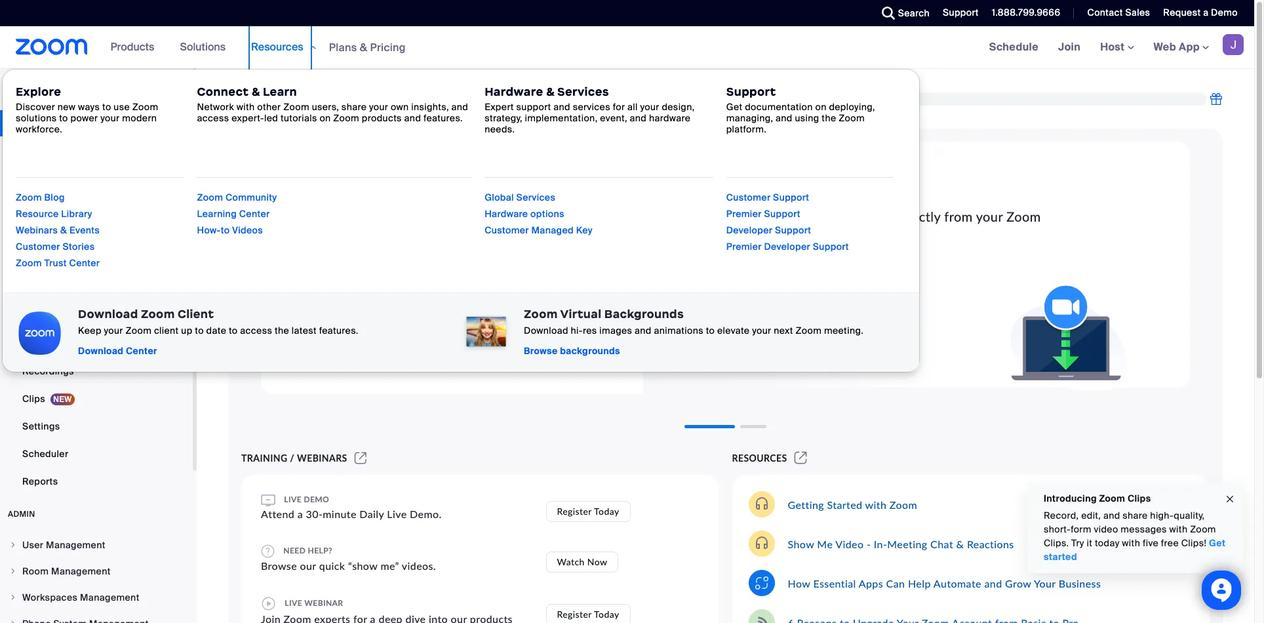 Task type: describe. For each thing, give the bounding box(es) containing it.
on inside connect & learn network with other zoom users, share your own insights, and access expert-led tutorials on zoom products and features.
[[320, 112, 331, 124]]

zoom right next
[[796, 325, 822, 336]]

download center link
[[78, 345, 157, 357]]

app
[[1179, 40, 1200, 54]]

how essential apps can help automate and grow your business link
[[788, 577, 1101, 589]]

customer inside zoom blog resource library webinars & events customer stories zoom trust center
[[16, 241, 60, 252]]

2 premier from the top
[[726, 241, 762, 252]]

resources button
[[251, 26, 316, 68]]

close image
[[1225, 492, 1236, 507]]

zoom blog link
[[16, 191, 65, 203]]

services
[[573, 101, 611, 113]]

phone link
[[0, 220, 193, 247]]

other
[[257, 101, 281, 113]]

with down the messages
[[1122, 537, 1141, 549]]

learning
[[197, 208, 237, 220]]

invite
[[313, 324, 348, 339]]

personal contacts link
[[0, 248, 193, 274]]

clips inside "link"
[[22, 393, 45, 405]]

connect & learn network with other zoom users, share your own insights, and access expert-led tutorials on zoom products and features.
[[197, 85, 468, 124]]

home
[[22, 117, 49, 129]]

workspaces management menu item
[[0, 585, 193, 610]]

share inside record, edit, and share high-quality, short-form video messages with zoom clips. try it today with five free clips!
[[1123, 510, 1148, 521]]

quality,
[[1174, 510, 1205, 521]]

and right the products
[[404, 112, 421, 124]]

your inside "download zoom client keep your zoom client up to date to access the latest features."
[[104, 325, 123, 336]]

personal for personal devices
[[22, 283, 62, 294]]

design,
[[662, 101, 695, 113]]

search
[[898, 7, 930, 19]]

premier developer support link
[[726, 241, 849, 252]]

the inside "download zoom client keep your zoom client up to date to access the latest features."
[[275, 325, 289, 336]]

demo.
[[410, 508, 442, 520]]

webinars inside webinars link
[[22, 200, 64, 212]]

zoom inside explore discover new ways to use zoom solutions to power your modern workforce.
[[132, 101, 158, 113]]

documentation
[[745, 101, 813, 113]]

receiving
[[724, 106, 763, 118]]

show me video - in-meeting chat & reactions
[[788, 537, 1014, 550]]

automate
[[934, 577, 982, 589]]

zoom community learning center how-to videos
[[197, 191, 277, 236]]

download for download zoom to your computer
[[313, 216, 375, 232]]

personal for personal contacts
[[22, 255, 62, 267]]

zoom blog resource library webinars & events customer stories zoom trust center
[[16, 191, 100, 269]]

1 vertical spatial your
[[1034, 577, 1056, 589]]

recordings
[[22, 365, 74, 377]]

start,
[[691, 209, 723, 224]]

join inside meetings navigation
[[1058, 40, 1081, 54]]

community
[[226, 191, 277, 203]]

let's get started!
[[281, 162, 402, 181]]

reports
[[22, 475, 58, 487]]

support up schedule
[[773, 191, 809, 203]]

browse for browse backgrounds
[[524, 345, 558, 357]]

support up the developer support link
[[764, 208, 801, 220]]

and inside start, join, and schedule meetings directly from your zoom desktop client.
[[756, 209, 778, 224]]

profile picture image
[[1223, 34, 1244, 55]]

webinars inside zoom blog resource library webinars & events customer stories zoom trust center
[[16, 224, 58, 236]]

your inside explore discover new ways to use zoom solutions to power your modern workforce.
[[100, 112, 120, 124]]

& right chat
[[957, 537, 964, 550]]

help
[[908, 577, 931, 589]]

watch now button
[[546, 552, 619, 573]]

let's
[[281, 162, 314, 181]]

1 horizontal spatial a
[[766, 106, 771, 118]]

register today for demo
[[557, 505, 620, 516]]

right image for user management
[[9, 541, 17, 549]]

support up premier developer support link
[[775, 224, 811, 236]]

your inside zoom virtual backgrounds download hi-res images and animations to elevate your next zoom meeting.
[[752, 325, 772, 336]]

user management
[[22, 539, 105, 551]]

home link
[[0, 110, 193, 136]]

today for demo
[[594, 505, 620, 516]]

webinars link
[[0, 193, 193, 219]]

stories
[[63, 241, 95, 252]]

started
[[1044, 551, 1078, 563]]

join link
[[1049, 26, 1091, 68]]

-
[[867, 537, 871, 550]]

your left way
[[671, 106, 691, 118]]

personal menu menu
[[0, 110, 193, 496]]

webinars & events link
[[16, 224, 100, 236]]

customer inside 'global services hardware options customer managed key'
[[485, 224, 529, 236]]

trust
[[44, 257, 67, 269]]

room management
[[22, 565, 111, 577]]

support down schedule
[[813, 241, 849, 252]]

key
[[576, 224, 593, 236]]

whiteboards
[[22, 310, 79, 322]]

started
[[827, 498, 863, 511]]

browse for browse our quick "show me" videos.
[[261, 559, 297, 572]]

right image for workspaces management
[[9, 594, 17, 601]]

hardware & services expert support and services for all your design, strategy, implementation, event, and hardware needs.
[[485, 85, 695, 135]]

room
[[22, 565, 49, 577]]

get inside get started
[[1209, 537, 1226, 549]]

zoom up edit,
[[1099, 493, 1126, 504]]

developer support link
[[726, 224, 811, 236]]

zoom virtual backgrounds download hi-res images and animations to elevate your next zoom meeting.
[[524, 307, 864, 336]]

blog
[[44, 191, 65, 203]]

get inside support get documentation on deploying, managing, and using the zoom platform.
[[726, 101, 743, 113]]

center inside zoom blog resource library webinars & events customer stories zoom trust center
[[69, 257, 100, 269]]

gift!
[[805, 106, 822, 118]]

personal contacts
[[22, 255, 105, 267]]

with inside connect & learn network with other zoom users, share your own insights, and access expert-led tutorials on zoom products and features.
[[237, 101, 255, 113]]

download zoom client image
[[16, 308, 65, 357]]

admin menu menu
[[0, 533, 193, 623]]

zoom left client
[[126, 325, 152, 336]]

user management menu item
[[0, 533, 193, 557]]

1 premier from the top
[[726, 208, 762, 220]]

demo
[[304, 495, 329, 504]]

messages
[[1121, 523, 1167, 535]]

3
[[286, 325, 292, 337]]

zoom down started!
[[379, 216, 414, 232]]

res
[[583, 325, 597, 336]]

product information navigation
[[2, 26, 921, 373]]

zoom down the learn
[[283, 101, 309, 113]]

your inside connect & learn network with other zoom users, share your own insights, and access expert-led tutorials on zoom products and features.
[[369, 101, 388, 113]]

admin
[[8, 509, 35, 519]]

to inside zoom virtual backgrounds download hi-res images and animations to elevate your next zoom meeting.
[[706, 325, 715, 336]]

implementation,
[[525, 112, 598, 124]]

needs.
[[485, 123, 515, 135]]

network
[[197, 101, 234, 113]]

zoom left the virtual
[[524, 307, 558, 321]]

explore discover new ways to use zoom solutions to power your modern workforce.
[[16, 85, 158, 135]]

using
[[795, 112, 820, 124]]

download zoom to your computer
[[313, 216, 524, 232]]

event,
[[600, 112, 627, 124]]

download center
[[78, 345, 157, 357]]

our
[[300, 559, 316, 572]]

of
[[239, 94, 246, 104]]

modern
[[122, 112, 157, 124]]

hardware inside 'global services hardware options customer managed key'
[[485, 208, 528, 220]]

notes
[[22, 338, 49, 350]]

for
[[613, 101, 625, 113]]

options
[[531, 208, 565, 220]]

the inside support get documentation on deploying, managing, and using the zoom platform.
[[822, 112, 837, 124]]

on inside support get documentation on deploying, managing, and using the zoom platform.
[[815, 101, 827, 113]]

2 vertical spatial center
[[126, 345, 157, 357]]

global services hardware options customer managed key
[[485, 191, 593, 236]]

five
[[1143, 537, 1159, 549]]

reactions
[[967, 537, 1014, 550]]

notes link
[[0, 331, 193, 357]]

and right insights, in the top left of the page
[[451, 101, 468, 113]]

support right 'search'
[[943, 7, 979, 18]]

& for plans
[[360, 40, 367, 54]]

special
[[773, 106, 802, 118]]

zoom inside support get documentation on deploying, managing, and using the zoom platform.
[[839, 112, 865, 124]]

help?
[[308, 545, 332, 555]]

resources
[[732, 453, 787, 464]]

plans & pricing
[[329, 40, 406, 54]]

contacts
[[64, 255, 105, 267]]

webinars
[[297, 453, 347, 464]]

window new image for resources
[[793, 453, 809, 464]]

settings link
[[0, 413, 193, 439]]

resources
[[251, 40, 303, 54]]

getting started with zoom link
[[788, 498, 918, 511]]

quick
[[319, 559, 345, 572]]

try
[[1072, 537, 1085, 549]]

a for attend a 30-minute daily live demo.
[[297, 508, 303, 520]]

virtual
[[560, 307, 602, 321]]

register today button for live webinar
[[546, 604, 631, 623]]



Task type: vqa. For each thing, say whether or not it's contained in the screenshot.
Home
yes



Task type: locate. For each thing, give the bounding box(es) containing it.
a for request a demo
[[1203, 7, 1209, 18]]

download up "recordings" link
[[78, 345, 124, 357]]

recordings link
[[0, 358, 193, 384]]

join left host
[[1058, 40, 1081, 54]]

explore
[[16, 85, 61, 99]]

meeting.
[[824, 325, 864, 336]]

& up support
[[546, 85, 555, 99]]

settings
[[22, 420, 60, 432]]

contact
[[1088, 7, 1123, 18]]

0 vertical spatial join
[[1058, 40, 1081, 54]]

register for live webinar
[[557, 609, 592, 620]]

1 vertical spatial clips
[[1128, 493, 1151, 504]]

resource
[[16, 208, 59, 220]]

and right support
[[554, 101, 571, 113]]

right image
[[9, 541, 17, 549], [9, 594, 17, 601]]

zoom up client
[[141, 307, 175, 321]]

1 horizontal spatial join
[[1058, 40, 1081, 54]]

1 horizontal spatial services
[[557, 85, 609, 99]]

you're
[[629, 106, 656, 118]]

1 vertical spatial browse
[[261, 559, 297, 572]]

1 register today button from the top
[[546, 501, 631, 522]]

insights,
[[411, 101, 449, 113]]

clips up high-
[[1128, 493, 1151, 504]]

0 vertical spatial personal
[[22, 255, 62, 267]]

0 vertical spatial developer
[[726, 224, 773, 236]]

2 horizontal spatial center
[[239, 208, 270, 220]]

support inside support get documentation on deploying, managing, and using the zoom platform.
[[726, 85, 776, 99]]

1 horizontal spatial on
[[658, 106, 669, 118]]

2 register from the top
[[557, 609, 592, 620]]

1 vertical spatial webinars
[[16, 224, 58, 236]]

2 right image from the top
[[9, 594, 17, 601]]

& right plans
[[360, 40, 367, 54]]

products
[[111, 40, 154, 54]]

and up video
[[1104, 510, 1121, 521]]

introducing
[[1044, 493, 1097, 504]]

& for connect
[[252, 85, 260, 99]]

zoom inside start, join, and schedule meetings directly from your zoom desktop client.
[[1007, 209, 1041, 224]]

zoom up clips!
[[1190, 523, 1216, 535]]

0 horizontal spatial customer
[[16, 241, 60, 252]]

and inside zoom virtual backgrounds download hi-res images and animations to elevate your next zoom meeting.
[[635, 325, 652, 336]]

and inside record, edit, and share high-quality, short-form video messages with zoom clips. try it today with five free clips!
[[1104, 510, 1121, 521]]

1 window new image from the left
[[353, 453, 369, 464]]

demo
[[1211, 7, 1238, 18]]

0 vertical spatial services
[[557, 85, 609, 99]]

next
[[774, 325, 793, 336]]

the right using
[[822, 112, 837, 124]]

with right started
[[865, 498, 887, 511]]

a left demo
[[1203, 7, 1209, 18]]

1 today from the top
[[594, 505, 620, 516]]

management for room management
[[51, 565, 111, 577]]

1 vertical spatial access
[[240, 325, 272, 336]]

right image left workspaces
[[9, 594, 17, 601]]

live
[[387, 508, 407, 520]]

products
[[362, 112, 402, 124]]

premier down the developer support link
[[726, 241, 762, 252]]

backgrounds
[[604, 307, 684, 321]]

2 vertical spatial management
[[80, 592, 140, 603]]

1 personal from the top
[[22, 255, 62, 267]]

to inside zoom community learning center how-to videos
[[221, 224, 230, 236]]

1 vertical spatial right image
[[9, 594, 17, 601]]

your left own
[[369, 101, 388, 113]]

access inside "download zoom client keep your zoom client up to date to access the latest features."
[[240, 325, 272, 336]]

1 vertical spatial center
[[69, 257, 100, 269]]

features. inside connect & learn network with other zoom users, share your own insights, and access expert-led tutorials on zoom products and features.
[[424, 112, 463, 124]]

new
[[58, 101, 76, 113]]

window new image
[[353, 453, 369, 464], [793, 453, 809, 464]]

customer down phone
[[16, 241, 60, 252]]

2 horizontal spatial customer
[[726, 191, 771, 203]]

download down let's get started!
[[313, 216, 375, 232]]

your right from
[[976, 209, 1003, 224]]

register up "watch"
[[557, 505, 592, 516]]

1 vertical spatial join
[[413, 324, 437, 339]]

get up platform.
[[726, 101, 743, 113]]

web app
[[1154, 40, 1200, 54]]

0 horizontal spatial on
[[320, 112, 331, 124]]

right image inside room management menu item
[[9, 567, 17, 575]]

search button
[[872, 0, 933, 26]]

0 horizontal spatial the
[[275, 325, 289, 336]]

introducing zoom clips
[[1044, 493, 1151, 504]]

your
[[433, 216, 460, 232], [1034, 577, 1056, 589]]

your right ways
[[100, 112, 120, 124]]

management up workspaces management on the left bottom of page
[[51, 565, 111, 577]]

& inside zoom blog resource library webinars & events customer stories zoom trust center
[[60, 224, 67, 236]]

access left 3
[[240, 325, 272, 336]]

request
[[1164, 7, 1201, 18]]

1 horizontal spatial window new image
[[793, 453, 809, 464]]

access inside connect & learn network with other zoom users, share your own insights, and access expert-led tutorials on zoom products and features.
[[197, 112, 229, 124]]

1 vertical spatial a
[[766, 106, 771, 118]]

0 vertical spatial customer
[[726, 191, 771, 203]]

1 horizontal spatial clips
[[1128, 493, 1151, 504]]

features. right own
[[424, 112, 463, 124]]

your up download center link
[[104, 325, 123, 336]]

services inside hardware & services expert support and services for all your design, strategy, implementation, event, and hardware needs.
[[557, 85, 609, 99]]

your right grow
[[1034, 577, 1056, 589]]

register for live demo
[[557, 505, 592, 516]]

0 horizontal spatial access
[[197, 112, 229, 124]]

& up customer stories link
[[60, 224, 67, 236]]

& inside connect & learn network with other zoom users, share your own insights, and access expert-led tutorials on zoom products and features.
[[252, 85, 260, 99]]

1 horizontal spatial get
[[1209, 537, 1226, 549]]

get
[[318, 162, 341, 181]]

2 today from the top
[[594, 609, 620, 620]]

window new image right resources
[[793, 453, 809, 464]]

register today up watch now
[[557, 505, 620, 516]]

0 horizontal spatial services
[[517, 191, 556, 203]]

0 vertical spatial premier
[[726, 208, 762, 220]]

essential
[[813, 577, 856, 589]]

how-
[[197, 224, 221, 236]]

customer stories link
[[16, 241, 95, 252]]

your left computer
[[433, 216, 460, 232]]

zoom left trust
[[16, 257, 42, 269]]

zoom up learning at the left of page
[[197, 191, 223, 203]]

0 vertical spatial your
[[433, 216, 460, 232]]

2 personal from the top
[[22, 283, 62, 294]]

with
[[237, 101, 255, 113], [865, 498, 887, 511], [1170, 523, 1188, 535], [1122, 537, 1141, 549]]

hardware up expert
[[485, 85, 543, 99]]

webinars down meetings
[[22, 200, 64, 212]]

zoom right use
[[132, 101, 158, 113]]

0 horizontal spatial get
[[726, 101, 743, 113]]

management for workspaces management
[[80, 592, 140, 603]]

videos
[[232, 224, 263, 236]]

share up the messages
[[1123, 510, 1148, 521]]

0 horizontal spatial window new image
[[353, 453, 369, 464]]

start, join, and schedule meetings directly from your zoom desktop client.
[[691, 209, 1041, 243]]

2 horizontal spatial on
[[815, 101, 827, 113]]

banner containing explore
[[0, 26, 1255, 373]]

1 right image from the top
[[9, 541, 17, 549]]

1 horizontal spatial the
[[822, 112, 837, 124]]

zoom virtual backgrounds image
[[462, 308, 511, 357]]

0 vertical spatial management
[[46, 539, 105, 551]]

on right you're in the top of the page
[[658, 106, 669, 118]]

client
[[154, 325, 179, 336]]

in-
[[874, 537, 888, 550]]

premier down the customer support link
[[726, 208, 762, 220]]

2 register today button from the top
[[546, 604, 631, 623]]

schedule link
[[980, 26, 1049, 68]]

meetings link
[[0, 165, 193, 191]]

1 vertical spatial services
[[517, 191, 556, 203]]

zoom left the products
[[333, 112, 359, 124]]

me"
[[381, 559, 399, 572]]

support
[[516, 101, 551, 113]]

zoom logo image
[[16, 39, 88, 55]]

customer inside customer support premier support developer support premier developer support
[[726, 191, 771, 203]]

today for webinar
[[594, 609, 620, 620]]

global
[[485, 191, 514, 203]]

register today button for live demo
[[546, 501, 631, 522]]

menu item
[[0, 611, 193, 623]]

management for user management
[[46, 539, 105, 551]]

1 horizontal spatial share
[[1123, 510, 1148, 521]]

zoom up the 'resource'
[[16, 191, 42, 203]]

1 vertical spatial hardware
[[485, 208, 528, 220]]

0 horizontal spatial clips
[[22, 393, 45, 405]]

a left special
[[766, 106, 771, 118]]

customer support link
[[726, 191, 809, 203]]

need
[[284, 545, 306, 555]]

center inside zoom community learning center how-to videos
[[239, 208, 270, 220]]

0 vertical spatial browse
[[524, 345, 558, 357]]

download inside "download zoom client keep your zoom client up to date to access the latest features."
[[78, 307, 138, 321]]

& right of
[[252, 85, 260, 99]]

features.
[[424, 112, 463, 124], [319, 325, 359, 336]]

access down connect
[[197, 112, 229, 124]]

services inside 'global services hardware options customer managed key'
[[517, 191, 556, 203]]

1 horizontal spatial features.
[[424, 112, 463, 124]]

on right the tutorials
[[320, 112, 331, 124]]

right image
[[9, 567, 17, 575], [9, 620, 17, 623]]

1 vertical spatial management
[[51, 565, 111, 577]]

center down stories
[[69, 257, 100, 269]]

1 vertical spatial customer
[[485, 224, 529, 236]]

0 vertical spatial center
[[239, 208, 270, 220]]

0 vertical spatial access
[[197, 112, 229, 124]]

0 vertical spatial share
[[342, 101, 367, 113]]

scheduler link
[[0, 441, 193, 467]]

products button
[[111, 26, 160, 68]]

download left hi-
[[524, 325, 569, 336]]

customer up join,
[[726, 191, 771, 203]]

2 vertical spatial customer
[[16, 241, 60, 252]]

0 horizontal spatial center
[[69, 257, 100, 269]]

zoom up the 'show me video - in-meeting chat & reactions' link
[[890, 498, 918, 511]]

browse inside the product information navigation
[[524, 345, 558, 357]]

and up client.
[[756, 209, 778, 224]]

2 window new image from the left
[[793, 453, 809, 464]]

directly
[[896, 209, 941, 224]]

client
[[178, 307, 214, 321]]

with up free
[[1170, 523, 1188, 535]]

0 vertical spatial register
[[557, 505, 592, 516]]

0 vertical spatial a
[[1203, 7, 1209, 18]]

0 vertical spatial webinars
[[22, 200, 64, 212]]

premier support link
[[726, 208, 801, 220]]

1 vertical spatial register today button
[[546, 604, 631, 623]]

events
[[69, 224, 100, 236]]

& for hardware
[[546, 85, 555, 99]]

get started link
[[1044, 537, 1226, 563]]

hardware inside hardware & services expert support and services for all your design, strategy, implementation, event, and hardware needs.
[[485, 85, 543, 99]]

1 vertical spatial today
[[594, 609, 620, 620]]

register today button up watch now
[[546, 501, 631, 522]]

register today for webinar
[[557, 609, 620, 620]]

share right users, at the left top of the page
[[342, 101, 367, 113]]

1 vertical spatial right image
[[9, 620, 17, 623]]

support up receiving
[[726, 85, 776, 99]]

1 vertical spatial developer
[[764, 241, 811, 252]]

browse down need
[[261, 559, 297, 572]]

resource library link
[[16, 208, 92, 220]]

browse our quick "show me" videos.
[[261, 559, 436, 572]]

share inside connect & learn network with other zoom users, share your own insights, and access expert-led tutorials on zoom products and features.
[[342, 101, 367, 113]]

personal down customer stories link
[[22, 255, 62, 267]]

zoom right from
[[1007, 209, 1041, 224]]

zoom trust center link
[[16, 257, 100, 269]]

right image left "user"
[[9, 541, 17, 549]]

customer managed key link
[[485, 224, 593, 236]]

today down now
[[594, 609, 620, 620]]

a left 30-
[[297, 508, 303, 520]]

1 horizontal spatial your
[[1034, 577, 1056, 589]]

1 vertical spatial register
[[557, 609, 592, 620]]

1 hardware from the top
[[485, 85, 543, 99]]

management up room management
[[46, 539, 105, 551]]

your inside hardware & services expert support and services for all your design, strategy, implementation, event, and hardware needs.
[[640, 101, 660, 113]]

live for demo
[[284, 495, 302, 504]]

personal
[[8, 87, 52, 97]]

get started
[[1044, 537, 1226, 563]]

1 horizontal spatial customer
[[485, 224, 529, 236]]

services up hardware options link
[[517, 191, 556, 203]]

way
[[693, 106, 710, 118]]

0 vertical spatial get
[[726, 101, 743, 113]]

elevate
[[717, 325, 750, 336]]

& inside hardware & services expert support and services for all your design, strategy, implementation, event, and hardware needs.
[[546, 85, 555, 99]]

meetings navigation
[[980, 26, 1255, 69]]

clips up settings
[[22, 393, 45, 405]]

get right clips!
[[1209, 537, 1226, 549]]

zoom community link
[[197, 191, 277, 203]]

support
[[943, 7, 979, 18], [726, 85, 776, 99], [773, 191, 809, 203], [764, 208, 801, 220], [775, 224, 811, 236], [813, 241, 849, 252]]

managing,
[[726, 112, 773, 124]]

your inside start, join, and schedule meetings directly from your zoom desktop client.
[[976, 209, 1003, 224]]

1 vertical spatial premier
[[726, 241, 762, 252]]

plans & pricing link
[[329, 40, 406, 54], [329, 40, 406, 54]]

1 right image from the top
[[9, 567, 17, 575]]

live up attend
[[284, 495, 302, 504]]

1 vertical spatial share
[[1123, 510, 1148, 521]]

1 vertical spatial features.
[[319, 325, 359, 336]]

0 vertical spatial the
[[822, 112, 837, 124]]

1 horizontal spatial access
[[240, 325, 272, 336]]

features. inside "download zoom client keep your zoom client up to date to access the latest features."
[[319, 325, 359, 336]]

download for download zoom client keep your zoom client up to date to access the latest features.
[[78, 307, 138, 321]]

0 vertical spatial live
[[284, 495, 302, 504]]

0 of 6 completed
[[232, 94, 294, 104]]

meetings
[[838, 209, 893, 224]]

0 vertical spatial features.
[[424, 112, 463, 124]]

zoom right gift!
[[839, 112, 865, 124]]

register today down watch now button
[[557, 609, 620, 620]]

on left deploying,
[[815, 101, 827, 113]]

0 vertical spatial clips
[[22, 393, 45, 405]]

your left next
[[752, 325, 772, 336]]

1 vertical spatial the
[[275, 325, 289, 336]]

customer down hardware options link
[[485, 224, 529, 236]]

zoom inside zoom community learning center how-to videos
[[197, 191, 223, 203]]

join right others
[[413, 324, 437, 339]]

download inside zoom virtual backgrounds download hi-res images and animations to elevate your next zoom meeting.
[[524, 325, 569, 336]]

room management menu item
[[0, 559, 193, 584]]

getting
[[788, 498, 824, 511]]

deploying,
[[829, 101, 875, 113]]

today
[[1095, 537, 1120, 549]]

and left using
[[776, 112, 793, 124]]

1 register from the top
[[557, 505, 592, 516]]

1 vertical spatial live
[[285, 598, 302, 608]]

zoom inside record, edit, and share high-quality, short-form video messages with zoom clips. try it today with five free clips!
[[1190, 523, 1216, 535]]

0 horizontal spatial share
[[342, 101, 367, 113]]

0 horizontal spatial features.
[[319, 325, 359, 336]]

clips.
[[1044, 537, 1069, 549]]

use
[[114, 101, 130, 113]]

support get documentation on deploying, managing, and using the zoom platform.
[[726, 85, 875, 135]]

0 vertical spatial register today
[[557, 505, 620, 516]]

today up now
[[594, 505, 620, 516]]

live left webinar
[[285, 598, 302, 608]]

0 horizontal spatial join
[[413, 324, 437, 339]]

1 vertical spatial personal
[[22, 283, 62, 294]]

0 vertical spatial hardware
[[485, 85, 543, 99]]

own
[[391, 101, 409, 113]]

0 horizontal spatial your
[[433, 216, 460, 232]]

2 horizontal spatial a
[[1203, 7, 1209, 18]]

0 horizontal spatial a
[[297, 508, 303, 520]]

user
[[22, 539, 44, 551]]

download for download center
[[78, 345, 124, 357]]

window new image for training / webinars
[[353, 453, 369, 464]]

2 register today from the top
[[557, 609, 620, 620]]

right image inside user management menu item
[[9, 541, 17, 549]]

window new image right webinars at the bottom
[[353, 453, 369, 464]]

services
[[557, 85, 609, 99], [517, 191, 556, 203]]

and right for
[[630, 112, 647, 124]]

computer
[[464, 216, 524, 232]]

0 vertical spatial right image
[[9, 567, 17, 575]]

browse left backgrounds
[[524, 345, 558, 357]]

webinars down the 'resource'
[[16, 224, 58, 236]]

1 horizontal spatial browse
[[524, 345, 558, 357]]

&
[[360, 40, 367, 54], [252, 85, 260, 99], [546, 85, 555, 99], [60, 224, 67, 236], [957, 537, 964, 550]]

right image inside workspaces management menu item
[[9, 594, 17, 601]]

1 vertical spatial register today
[[557, 609, 620, 620]]

hardware
[[649, 112, 691, 124]]

1 horizontal spatial center
[[126, 345, 157, 357]]

features. right latest
[[319, 325, 359, 336]]

client.
[[745, 227, 784, 243]]

0 vertical spatial register today button
[[546, 501, 631, 522]]

personal down trust
[[22, 283, 62, 294]]

and down 'backgrounds'
[[635, 325, 652, 336]]

web app button
[[1154, 40, 1209, 54]]

developer down premier support link
[[726, 224, 773, 236]]

banner
[[0, 26, 1255, 373]]

support link
[[933, 0, 982, 26], [943, 7, 979, 18]]

developer down the developer support link
[[764, 241, 811, 252]]

contact sales
[[1088, 7, 1151, 18]]

2 vertical spatial a
[[297, 508, 303, 520]]

and inside support get documentation on deploying, managing, and using the zoom platform.
[[776, 112, 793, 124]]

0 vertical spatial right image
[[9, 541, 17, 549]]

personal devices
[[22, 283, 100, 294]]

1 vertical spatial get
[[1209, 537, 1226, 549]]

latest
[[292, 325, 317, 336]]

management down room management menu item
[[80, 592, 140, 603]]

2 right image from the top
[[9, 620, 17, 623]]

your
[[369, 101, 388, 113], [640, 101, 660, 113], [671, 106, 691, 118], [100, 112, 120, 124], [976, 209, 1003, 224], [104, 325, 123, 336], [752, 325, 772, 336]]

center
[[239, 208, 270, 220], [69, 257, 100, 269], [126, 345, 157, 357]]

register down "watch"
[[557, 609, 592, 620]]

0 horizontal spatial browse
[[261, 559, 297, 572]]

the
[[822, 112, 837, 124], [275, 325, 289, 336]]

and left grow
[[985, 577, 1002, 589]]

1 register today from the top
[[557, 505, 620, 516]]

0 vertical spatial today
[[594, 505, 620, 516]]

live for webinar
[[285, 598, 302, 608]]

2 hardware from the top
[[485, 208, 528, 220]]

schedule
[[989, 40, 1039, 54]]



